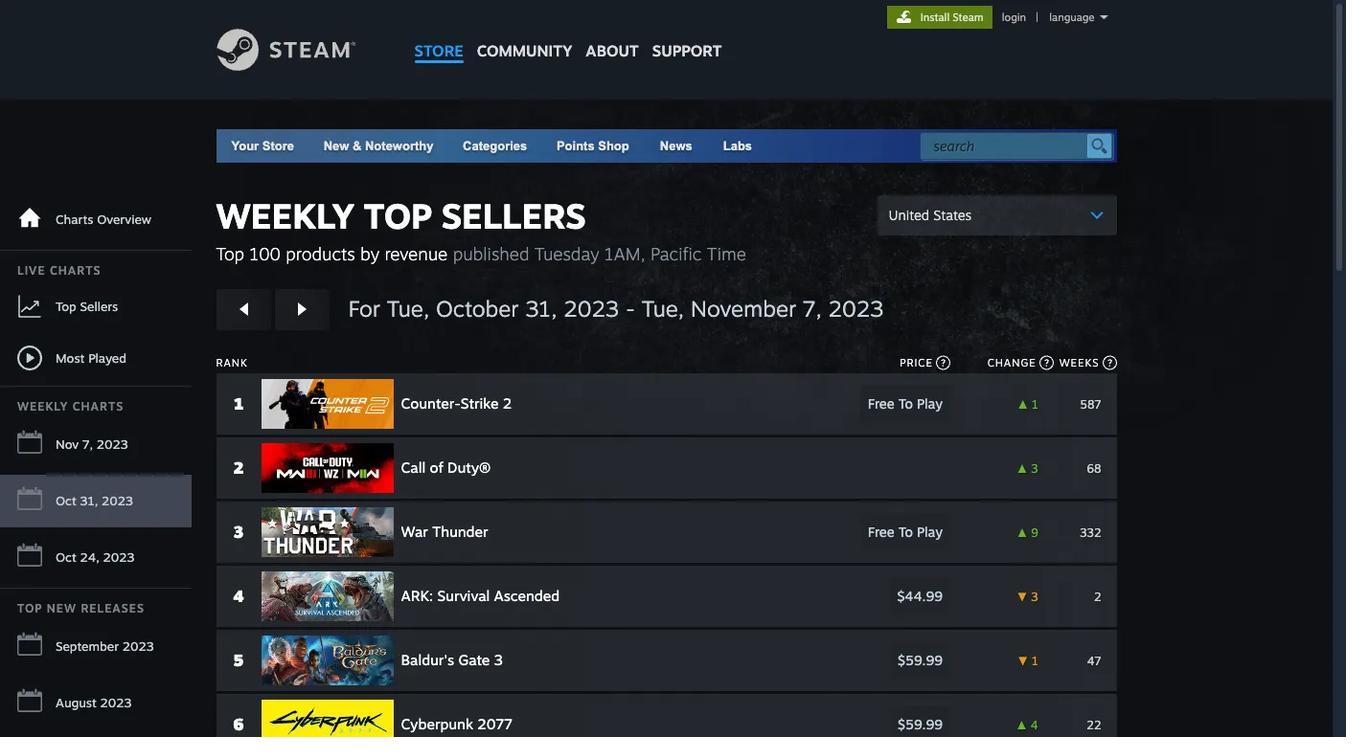 Task type: describe. For each thing, give the bounding box(es) containing it.
charts inside charts overview 'link'
[[56, 212, 93, 227]]

top sellers
[[56, 298, 118, 314]]

2077
[[477, 716, 513, 734]]

▲ 4
[[1016, 718, 1038, 732]]

survival
[[437, 587, 490, 605]]

▲ for 1
[[1017, 397, 1029, 411]]

store
[[262, 139, 294, 153]]

top new releases
[[17, 602, 145, 616]]

oct 31, 2023 link
[[0, 475, 192, 528]]

▲ for 2
[[1016, 461, 1028, 476]]

0 vertical spatial 4
[[233, 586, 244, 606]]

charts overview
[[56, 212, 151, 227]]

1 horizontal spatial new
[[323, 139, 349, 153]]

time
[[707, 243, 746, 264]]

▼ for 5
[[1017, 654, 1029, 668]]

duty®
[[447, 459, 491, 477]]

6
[[233, 715, 244, 735]]

your
[[231, 139, 259, 153]]

to for 3
[[898, 524, 913, 540]]

weekly for weekly charts
[[17, 400, 68, 414]]

september 2023 link
[[0, 621, 192, 674]]

▲ for 3
[[1016, 525, 1028, 540]]

november
[[691, 295, 796, 323]]

3 inside baldur's gate 3 link
[[494, 651, 503, 670]]

your store link
[[231, 139, 294, 153]]

united
[[889, 207, 929, 223]]

call
[[401, 459, 426, 477]]

ark:
[[401, 587, 433, 605]]

to for 1
[[898, 396, 913, 412]]

1 down "rank"
[[234, 394, 243, 414]]

store
[[414, 41, 463, 60]]

products
[[286, 243, 355, 264]]

points shop
[[557, 139, 629, 153]]

oct 31, 2023
[[56, 493, 133, 509]]

noteworthy
[[365, 139, 433, 153]]

cyberpunk 2077 link
[[261, 700, 815, 738]]

oct 24, 2023
[[56, 550, 135, 565]]

1 horizontal spatial 2
[[503, 395, 512, 413]]

1 for 1
[[1032, 397, 1038, 411]]

of
[[430, 459, 443, 477]]

1 horizontal spatial 31,
[[525, 295, 557, 323]]

august
[[56, 696, 97, 711]]

login
[[1002, 11, 1026, 24]]

nov
[[56, 437, 79, 452]]

&
[[353, 139, 362, 153]]

states
[[933, 207, 972, 223]]

9
[[1031, 525, 1038, 540]]

october
[[436, 295, 519, 323]]

free for 3
[[868, 524, 895, 540]]

august 2023
[[56, 696, 132, 711]]

pacific
[[650, 243, 702, 264]]

install
[[920, 11, 950, 24]]

baldur's
[[401, 651, 454, 670]]

47
[[1087, 654, 1101, 668]]

1am,
[[605, 243, 645, 264]]

top sellers link
[[0, 283, 192, 331]]

new & noteworthy link
[[323, 139, 433, 153]]

new & noteworthy
[[323, 139, 433, 153]]

0 horizontal spatial new
[[47, 602, 77, 616]]

▲ 9
[[1016, 525, 1038, 540]]

live
[[17, 263, 46, 278]]

cyberpunk 2077
[[401, 716, 513, 734]]

shop
[[598, 139, 629, 153]]

most played link
[[0, 334, 192, 382]]

1 tue, from the left
[[387, 295, 429, 323]]

top for new
[[17, 602, 43, 616]]

community link
[[470, 0, 579, 69]]

thunder
[[432, 523, 488, 541]]

counter-strike 2 link
[[261, 379, 815, 429]]

$44.99
[[897, 588, 943, 605]]

charts for nov
[[73, 400, 124, 414]]

587
[[1080, 397, 1101, 411]]

install steam
[[920, 11, 984, 24]]

ark: survival ascended link
[[261, 572, 815, 622]]

nov 7, 2023
[[56, 437, 128, 452]]

ark: survival ascended
[[401, 587, 560, 605]]

baldur's gate 3
[[401, 651, 503, 670]]

news link
[[645, 129, 708, 163]]

weekly top sellers
[[216, 194, 586, 238]]

labs
[[723, 139, 752, 153]]

war
[[401, 523, 428, 541]]

install steam link
[[887, 6, 992, 29]]

free to play for 1
[[868, 396, 943, 412]]

about
[[586, 41, 639, 60]]

labs link
[[708, 129, 767, 163]]

live charts
[[17, 263, 101, 278]]

▲ 1
[[1017, 397, 1038, 411]]



Task type: locate. For each thing, give the bounding box(es) containing it.
oct left '24,'
[[56, 550, 76, 565]]

for
[[348, 295, 380, 323]]

free
[[868, 396, 895, 412], [868, 524, 895, 540]]

revenue
[[385, 243, 448, 264]]

to up the $44.99
[[898, 524, 913, 540]]

2023
[[563, 295, 619, 323], [828, 295, 884, 323], [97, 437, 128, 452], [102, 493, 133, 509], [103, 550, 135, 565], [122, 639, 154, 654], [100, 696, 132, 711]]

2 vertical spatial charts
[[73, 400, 124, 414]]

0 horizontal spatial 2
[[233, 458, 244, 478]]

▼ for 4
[[1016, 590, 1028, 604]]

▼ 3
[[1016, 590, 1038, 604]]

0 vertical spatial sellers
[[441, 194, 586, 238]]

2 tue, from the left
[[642, 295, 684, 323]]

top for 100
[[216, 243, 244, 264]]

call of duty®
[[401, 459, 491, 477]]

new up the september
[[47, 602, 77, 616]]

charts up the top sellers
[[50, 263, 101, 278]]

baldur's gate 3 link
[[261, 636, 815, 686]]

1 vertical spatial free to play
[[868, 524, 943, 540]]

top 100 products by revenue published tuesday 1am, pacific time
[[216, 243, 746, 264]]

7, right 'november'
[[803, 295, 822, 323]]

charts up the nov 7, 2023
[[73, 400, 124, 414]]

31, down tuesday
[[525, 295, 557, 323]]

0 vertical spatial new
[[323, 139, 349, 153]]

▼ 1
[[1017, 654, 1038, 668]]

oct down nov
[[56, 493, 76, 509]]

1 vertical spatial to
[[898, 524, 913, 540]]

0 horizontal spatial tue,
[[387, 295, 429, 323]]

tue, right -
[[642, 295, 684, 323]]

0 vertical spatial charts
[[56, 212, 93, 227]]

2
[[503, 395, 512, 413], [233, 458, 244, 478], [1094, 590, 1101, 604]]

0 vertical spatial $59.99
[[898, 652, 943, 669]]

0 horizontal spatial sellers
[[80, 298, 118, 314]]

0 vertical spatial 7,
[[803, 295, 822, 323]]

sellers up most played link
[[80, 298, 118, 314]]

charts left overview
[[56, 212, 93, 227]]

united states
[[889, 207, 972, 223]]

0 horizontal spatial 31,
[[80, 493, 98, 509]]

top down 'live charts'
[[56, 298, 76, 314]]

0 vertical spatial free
[[868, 396, 895, 412]]

free to play down price
[[868, 396, 943, 412]]

your store
[[231, 139, 294, 153]]

support link
[[646, 0, 729, 65]]

▲ down ▼ 1
[[1016, 718, 1027, 732]]

2 vertical spatial 2
[[1094, 590, 1101, 604]]

1 vertical spatial weekly
[[17, 400, 68, 414]]

|
[[1036, 11, 1039, 24]]

new
[[323, 139, 349, 153], [47, 602, 77, 616]]

2 horizontal spatial 2
[[1094, 590, 1101, 604]]

weekly for weekly top sellers
[[216, 194, 354, 238]]

play for 1
[[917, 396, 943, 412]]

1 horizontal spatial 4
[[1031, 718, 1038, 732]]

1 horizontal spatial 7,
[[803, 295, 822, 323]]

▲ 3
[[1016, 461, 1038, 476]]

0 vertical spatial oct
[[56, 493, 76, 509]]

▼ up ▲ 4
[[1017, 654, 1029, 668]]

$59.99 for 5
[[898, 652, 943, 669]]

charts overview link
[[0, 194, 192, 246]]

releases
[[81, 602, 145, 616]]

0 vertical spatial weekly
[[216, 194, 354, 238]]

1 vertical spatial new
[[47, 602, 77, 616]]

sellers up published
[[441, 194, 586, 238]]

tue,
[[387, 295, 429, 323], [642, 295, 684, 323]]

play up the $44.99
[[917, 524, 943, 540]]

most played
[[56, 350, 126, 365]]

1 vertical spatial free
[[868, 524, 895, 540]]

1 vertical spatial 31,
[[80, 493, 98, 509]]

100
[[250, 243, 281, 264]]

4 left 22
[[1031, 718, 1038, 732]]

0 vertical spatial to
[[898, 396, 913, 412]]

steam
[[953, 11, 984, 24]]

charts
[[56, 212, 93, 227], [50, 263, 101, 278], [73, 400, 124, 414]]

31, down nov 7, 2023 link
[[80, 493, 98, 509]]

call of duty® link
[[261, 444, 815, 493]]

0 vertical spatial 2
[[503, 395, 512, 413]]

1 for 5
[[1032, 654, 1038, 668]]

news
[[660, 139, 692, 153]]

categories
[[463, 139, 527, 153]]

free to play for 3
[[868, 524, 943, 540]]

counter-strike 2
[[401, 395, 512, 413]]

5
[[233, 651, 244, 671]]

-
[[626, 295, 635, 323]]

ascended
[[494, 587, 560, 605]]

top up revenue
[[364, 194, 432, 238]]

community
[[477, 41, 572, 60]]

1 vertical spatial sellers
[[80, 298, 118, 314]]

7,
[[803, 295, 822, 323], [82, 437, 93, 452]]

31,
[[525, 295, 557, 323], [80, 493, 98, 509]]

1 horizontal spatial weekly
[[216, 194, 354, 238]]

most
[[56, 350, 85, 365]]

0 vertical spatial 31,
[[525, 295, 557, 323]]

2 play from the top
[[917, 524, 943, 540]]

top for sellers
[[56, 298, 76, 314]]

by
[[360, 243, 379, 264]]

24,
[[80, 550, 99, 565]]

war thunder
[[401, 523, 488, 541]]

weekly up nov
[[17, 400, 68, 414]]

september
[[56, 639, 119, 654]]

nov 7, 2023 link
[[0, 419, 192, 471]]

1 to from the top
[[898, 396, 913, 412]]

played
[[88, 350, 126, 365]]

68
[[1087, 461, 1101, 476]]

rank
[[216, 356, 248, 370]]

0 vertical spatial free to play
[[868, 396, 943, 412]]

▲ left 9
[[1016, 525, 1028, 540]]

top
[[364, 194, 432, 238], [216, 243, 244, 264], [56, 298, 76, 314], [17, 602, 43, 616]]

1 vertical spatial play
[[917, 524, 943, 540]]

2 to from the top
[[898, 524, 913, 540]]

1 horizontal spatial sellers
[[441, 194, 586, 238]]

▲ down change
[[1017, 397, 1029, 411]]

charts for top
[[50, 263, 101, 278]]

0 horizontal spatial 4
[[233, 586, 244, 606]]

strike
[[461, 395, 499, 413]]

counter-
[[401, 395, 461, 413]]

1 vertical spatial $59.99
[[898, 717, 943, 733]]

weekly up 100
[[216, 194, 354, 238]]

1 oct from the top
[[56, 493, 76, 509]]

0 vertical spatial play
[[917, 396, 943, 412]]

4 up 5 at the left of page
[[233, 586, 244, 606]]

play down price
[[917, 396, 943, 412]]

7, right nov
[[82, 437, 93, 452]]

change
[[987, 356, 1036, 370]]

store link
[[408, 0, 470, 69]]

points shop link
[[541, 129, 645, 163]]

$59.99
[[898, 652, 943, 669], [898, 717, 943, 733]]

1 $59.99 from the top
[[898, 652, 943, 669]]

search text field
[[934, 134, 1082, 159]]

1 vertical spatial 2
[[233, 458, 244, 478]]

1 vertical spatial 4
[[1031, 718, 1038, 732]]

1 vertical spatial 7,
[[82, 437, 93, 452]]

0 horizontal spatial 7,
[[82, 437, 93, 452]]

oct 24, 2023 link
[[0, 532, 192, 584]]

$59.99 for 6
[[898, 717, 943, 733]]

22
[[1087, 718, 1101, 732]]

1 free from the top
[[868, 396, 895, 412]]

oct for oct 24, 2023
[[56, 550, 76, 565]]

new left &
[[323, 139, 349, 153]]

weekly
[[216, 194, 354, 238], [17, 400, 68, 414]]

gate
[[458, 651, 490, 670]]

price
[[900, 356, 933, 370]]

free for 1
[[868, 396, 895, 412]]

top up september 2023 link
[[17, 602, 43, 616]]

cyberpunk
[[401, 716, 473, 734]]

1 vertical spatial ▼
[[1017, 654, 1029, 668]]

tuesday
[[535, 243, 599, 264]]

1 left 47
[[1032, 654, 1038, 668]]

top left 100
[[216, 243, 244, 264]]

for tue, october 31, 2023 - tue, november 7, 2023
[[348, 295, 884, 323]]

1 play from the top
[[917, 396, 943, 412]]

to down price
[[898, 396, 913, 412]]

war thunder link
[[261, 508, 815, 558]]

categories link
[[463, 139, 527, 153]]

0 vertical spatial ▼
[[1016, 590, 1028, 604]]

overview
[[97, 212, 151, 227]]

1 vertical spatial charts
[[50, 263, 101, 278]]

1 vertical spatial oct
[[56, 550, 76, 565]]

0 horizontal spatial weekly
[[17, 400, 68, 414]]

2 oct from the top
[[56, 550, 76, 565]]

2 $59.99 from the top
[[898, 717, 943, 733]]

1 free to play from the top
[[868, 396, 943, 412]]

2 free from the top
[[868, 524, 895, 540]]

published
[[453, 243, 529, 264]]

weeks
[[1059, 356, 1099, 370]]

free to play up the $44.99
[[868, 524, 943, 540]]

sellers
[[441, 194, 586, 238], [80, 298, 118, 314]]

oct for oct 31, 2023
[[56, 493, 76, 509]]

1 horizontal spatial tue,
[[642, 295, 684, 323]]

august 2023 link
[[0, 677, 192, 730]]

2 free to play from the top
[[868, 524, 943, 540]]

about link
[[579, 0, 646, 65]]

▼ down ▲ 9
[[1016, 590, 1028, 604]]

support
[[652, 41, 722, 60]]

▲ up ▲ 9
[[1016, 461, 1028, 476]]

tue, right for
[[387, 295, 429, 323]]

1 down change
[[1032, 397, 1038, 411]]

september 2023
[[56, 639, 154, 654]]

play for 3
[[917, 524, 943, 540]]

▲ for 6
[[1016, 718, 1027, 732]]



Task type: vqa. For each thing, say whether or not it's contained in the screenshot.


